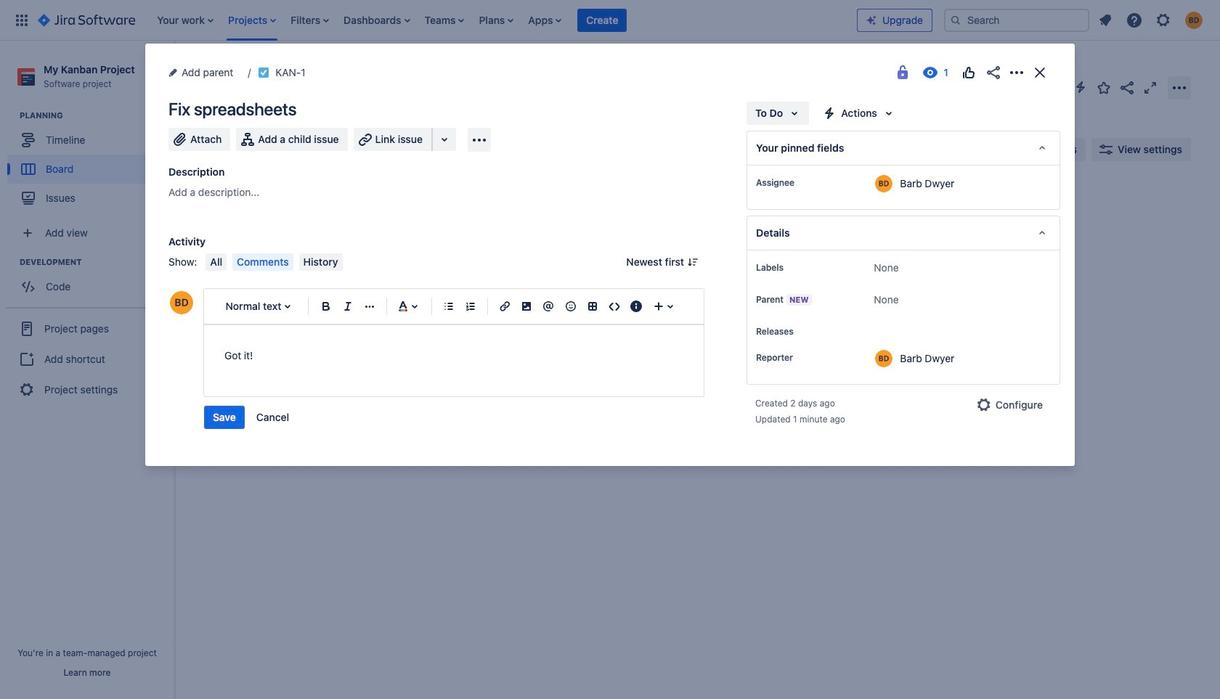 Task type: describe. For each thing, give the bounding box(es) containing it.
4 list item from the left
[[339, 0, 414, 40]]

task image
[[216, 263, 227, 275]]

2 list item from the left
[[224, 0, 281, 40]]

star kan board image
[[1095, 79, 1113, 96]]

actions image
[[1008, 64, 1025, 81]]

Search this board text field
[[205, 137, 272, 163]]

enter full screen image
[[1142, 79, 1159, 96]]

1 list item from the left
[[153, 0, 218, 40]]

bullet list ⌘⇧8 image
[[440, 298, 457, 315]]

italic ⌘i image
[[339, 298, 357, 315]]

table image
[[584, 298, 601, 315]]

numbered list ⌘⇧7 image
[[462, 298, 479, 315]]

labels pin to top image
[[786, 262, 798, 274]]

info panel image
[[627, 298, 645, 315]]

assignee unpin image
[[797, 177, 809, 189]]

Comment - Main content area, start typing to enter text. text field
[[224, 347, 683, 365]]

task image
[[258, 67, 270, 78]]

Search field
[[944, 8, 1089, 32]]

your pinned fields element
[[747, 131, 1060, 166]]

add image, video, or file image
[[518, 298, 535, 315]]

6 list item from the left
[[475, 0, 518, 40]]



Task type: vqa. For each thing, say whether or not it's contained in the screenshot.
1st Column Header from the right
no



Task type: locate. For each thing, give the bounding box(es) containing it.
menu bar
[[203, 253, 345, 271]]

list item
[[153, 0, 218, 40], [224, 0, 281, 40], [286, 0, 333, 40], [339, 0, 414, 40], [420, 0, 469, 40], [475, 0, 518, 40], [524, 0, 566, 40], [578, 0, 627, 40]]

list
[[150, 0, 857, 40], [1092, 7, 1211, 33]]

link image
[[496, 298, 514, 315]]

details element
[[747, 216, 1060, 251]]

copy link to issue image
[[303, 66, 314, 78]]

jira software image
[[38, 11, 135, 29], [38, 11, 135, 29]]

primary element
[[9, 0, 857, 40]]

None search field
[[944, 8, 1089, 32]]

bold ⌘b image
[[317, 298, 335, 315]]

heading
[[20, 110, 174, 121], [20, 256, 174, 268]]

link web pages and more image
[[436, 131, 453, 148]]

sidebar element
[[0, 41, 174, 699]]

1 vertical spatial heading
[[20, 256, 174, 268]]

3 list item from the left
[[286, 0, 333, 40]]

close image
[[1031, 64, 1049, 81]]

add people image
[[357, 141, 375, 158]]

add app image
[[471, 131, 488, 149]]

code snippet image
[[606, 298, 623, 315]]

7 list item from the left
[[524, 0, 566, 40]]

0 vertical spatial heading
[[20, 110, 174, 121]]

more information about barb dwyer image
[[875, 175, 893, 192]]

1 heading from the top
[[20, 110, 174, 121]]

vote options: no one has voted for this issue yet. image
[[960, 64, 977, 81]]

emoji image
[[562, 298, 579, 315]]

search image
[[950, 14, 962, 26]]

0 horizontal spatial list
[[150, 0, 857, 40]]

more formatting image
[[361, 298, 379, 315]]

dialog
[[145, 44, 1075, 466]]

banner
[[0, 0, 1220, 41]]

group
[[7, 110, 174, 217], [7, 256, 174, 306], [6, 307, 168, 410], [204, 406, 298, 429]]

mention image
[[540, 298, 557, 315]]

2 heading from the top
[[20, 256, 174, 268]]

8 list item from the left
[[578, 0, 627, 40]]

1 horizontal spatial list
[[1092, 7, 1211, 33]]

5 list item from the left
[[420, 0, 469, 40]]



